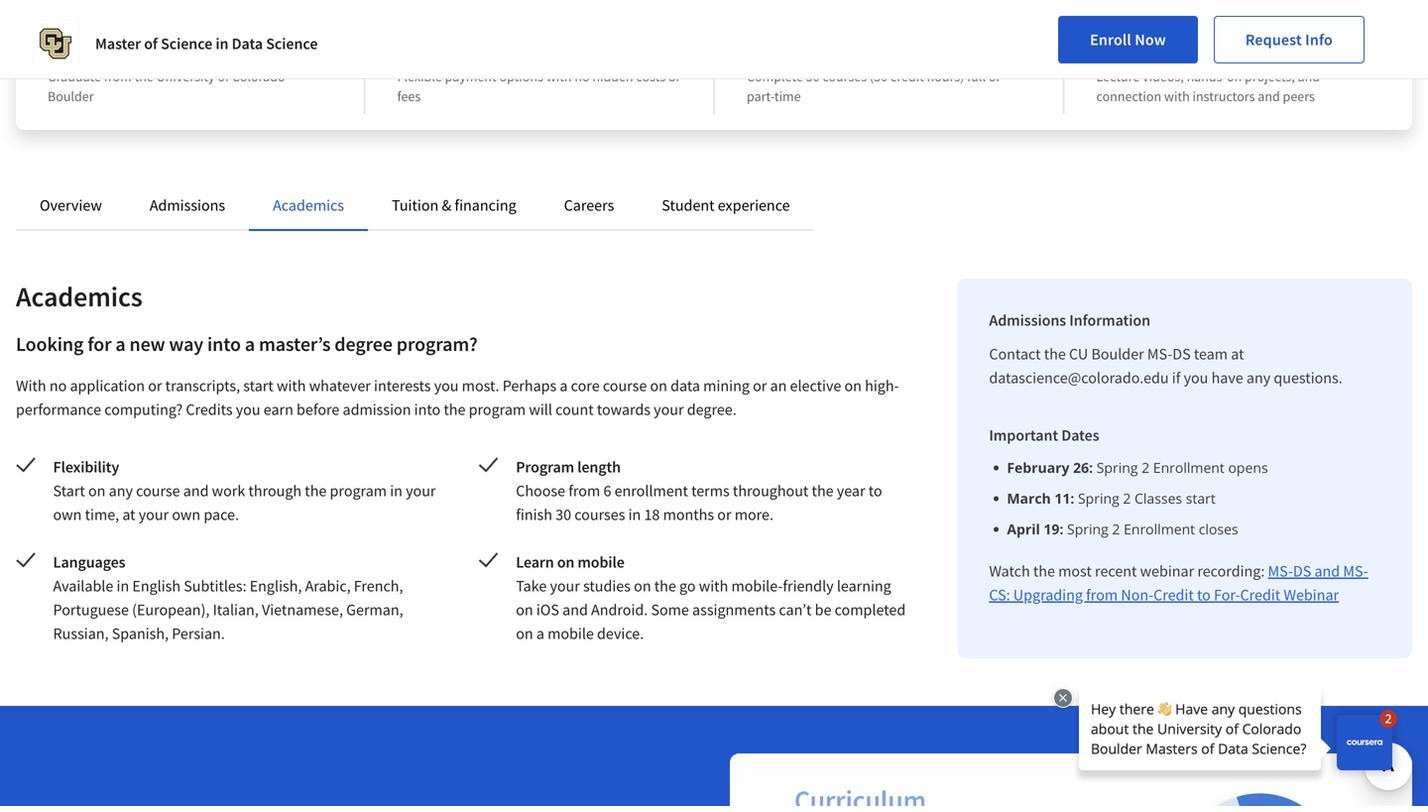 Task type: vqa. For each thing, say whether or not it's contained in the screenshot.
give
no



Task type: locate. For each thing, give the bounding box(es) containing it.
1 horizontal spatial courses
[[823, 67, 867, 85]]

program down most.
[[469, 400, 526, 420]]

have
[[1212, 368, 1243, 388]]

2 horizontal spatial ms-
[[1343, 561, 1368, 581]]

on up android.
[[634, 576, 651, 596]]

1 horizontal spatial no
[[575, 67, 590, 85]]

start for transcripts,
[[243, 376, 274, 396]]

program inside fully accredited online program graduate from the university of colorado boulder
[[243, 38, 316, 63]]

0 horizontal spatial course
[[136, 481, 180, 501]]

a down ios
[[536, 624, 544, 644]]

on right learn
[[557, 552, 575, 572]]

0 horizontal spatial of
[[144, 34, 158, 54]]

contact
[[989, 344, 1041, 364]]

into right way
[[207, 332, 241, 357]]

1 online from the left
[[186, 38, 239, 63]]

and right ios
[[563, 600, 588, 620]]

1 horizontal spatial course
[[603, 376, 647, 396]]

ms- inside contact the cu boulder ms-ds team at datascience@colorado.edu if you have any questions.
[[1147, 344, 1173, 364]]

or right 'costs' at the top left of the page
[[668, 67, 681, 85]]

the down accredited
[[134, 67, 154, 85]]

0 vertical spatial admissions
[[150, 195, 225, 215]]

your inside learn on mobile take your studies on the go with mobile-friendly learning on ios and android. some assignments can't be completed on a mobile device.
[[550, 576, 580, 596]]

0 horizontal spatial online
[[186, 38, 239, 63]]

learning up projects,
[[1205, 38, 1275, 63]]

your
[[654, 400, 684, 420], [406, 481, 436, 501], [139, 505, 169, 525], [550, 576, 580, 596]]

2 down march 11: spring 2 classes start
[[1112, 520, 1120, 539]]

a inside learn on mobile take your studies on the go with mobile-friendly learning on ios and android. some assignments can't be completed on a mobile device.
[[536, 624, 544, 644]]

you inside contact the cu boulder ms-ds team at datascience@colorado.edu if you have any questions.
[[1184, 368, 1208, 388]]

upgrading
[[1013, 585, 1083, 605]]

and inside 'ms-ds and ms- cs: upgrading from non-credit to for-credit webinar'
[[1315, 561, 1340, 581]]

enrollment up classes
[[1153, 458, 1225, 477]]

for-
[[1214, 585, 1240, 605]]

application
[[70, 376, 145, 396]]

through
[[248, 481, 302, 501]]

1 horizontal spatial learning
[[1205, 38, 1275, 63]]

with right go
[[699, 576, 728, 596]]

0 horizontal spatial courses
[[574, 505, 625, 525]]

from left 6
[[569, 481, 600, 501]]

credit
[[1154, 585, 1194, 605], [1240, 585, 1281, 605]]

2 vertical spatial from
[[1086, 585, 1118, 605]]

1 horizontal spatial start
[[1186, 489, 1216, 508]]

into down interests
[[414, 400, 441, 420]]

completed
[[835, 600, 906, 620]]

list item
[[1007, 457, 1381, 478], [1007, 488, 1381, 509], [1007, 519, 1381, 540]]

list item up closes
[[1007, 488, 1381, 509]]

1 horizontal spatial 30
[[806, 67, 820, 85]]

languages
[[53, 552, 125, 572]]

the left the year
[[812, 481, 834, 501]]

arabic,
[[305, 576, 351, 596]]

start up closes
[[1186, 489, 1216, 508]]

0 vertical spatial program
[[243, 38, 316, 63]]

course left work
[[136, 481, 180, 501]]

most
[[1058, 561, 1092, 581]]

courses inside complete 30 courses (30 credit hours) full or part-time
[[823, 67, 867, 85]]

list item down classes
[[1007, 519, 1381, 540]]

start up earn
[[243, 376, 274, 396]]

your down data
[[654, 400, 684, 420]]

the right through
[[305, 481, 327, 501]]

in inside "flexibility start on any course and work through the program in your own time, at your own pace."
[[390, 481, 403, 501]]

spring right 11:
[[1078, 489, 1120, 508]]

and
[[1298, 67, 1320, 85], [1258, 87, 1280, 105], [183, 481, 209, 501], [1315, 561, 1340, 581], [563, 600, 588, 620]]

learning inside 100% online learning lecture videos, hands-on projects, and connection with instructors and peers
[[1205, 38, 1275, 63]]

courses left (30
[[823, 67, 867, 85]]

1 horizontal spatial own
[[172, 505, 201, 525]]

1 vertical spatial enrollment
[[1124, 520, 1195, 539]]

looking
[[16, 332, 84, 357]]

30 right complete
[[806, 67, 820, 85]]

1 vertical spatial any
[[109, 481, 133, 501]]

0 horizontal spatial own
[[53, 505, 82, 525]]

own
[[53, 505, 82, 525], [172, 505, 201, 525]]

to
[[869, 481, 882, 501], [1197, 585, 1211, 605]]

device.
[[597, 624, 644, 644]]

data
[[671, 376, 700, 396]]

own down start
[[53, 505, 82, 525]]

mining
[[703, 376, 750, 396]]

recent
[[1095, 561, 1137, 581]]

1 vertical spatial courses
[[574, 505, 625, 525]]

0 horizontal spatial into
[[207, 332, 241, 357]]

0 horizontal spatial to
[[869, 481, 882, 501]]

0 horizontal spatial ds
[[1173, 344, 1191, 364]]

2 science from the left
[[266, 34, 318, 54]]

1 horizontal spatial online
[[1147, 38, 1201, 63]]

2 list item from the top
[[1007, 488, 1381, 509]]

mobile up studies
[[578, 552, 625, 572]]

spring for april 19:
[[1067, 520, 1109, 539]]

new
[[129, 332, 165, 357]]

0 vertical spatial start
[[243, 376, 274, 396]]

list
[[997, 457, 1381, 540]]

cs:
[[989, 585, 1010, 605]]

1 vertical spatial 30
[[556, 505, 571, 525]]

course inside with no application or transcripts, start with whatever interests you most. perhaps a core course on data mining or an elective on high- performance computing? credits you earn before admission into the program will count towards your degree.
[[603, 376, 647, 396]]

program up colorado
[[243, 38, 316, 63]]

on
[[1227, 67, 1242, 85], [650, 376, 667, 396], [845, 376, 862, 396], [88, 481, 106, 501], [557, 552, 575, 572], [634, 576, 651, 596], [516, 600, 533, 620], [516, 624, 533, 644]]

2 vertical spatial spring
[[1067, 520, 1109, 539]]

0 horizontal spatial science
[[161, 34, 212, 54]]

assignments
[[692, 600, 776, 620]]

1 vertical spatial 2
[[1123, 489, 1131, 508]]

student
[[662, 195, 715, 215]]

start for classes
[[1186, 489, 1216, 508]]

0 horizontal spatial at
[[122, 505, 135, 525]]

list item up classes
[[1007, 457, 1381, 478]]

credit down webinar
[[1154, 585, 1194, 605]]

you right if
[[1184, 368, 1208, 388]]

at inside contact the cu boulder ms-ds team at datascience@colorado.edu if you have any questions.
[[1231, 344, 1244, 364]]

0 vertical spatial courses
[[823, 67, 867, 85]]

with right options
[[546, 67, 572, 85]]

1 vertical spatial from
[[569, 481, 600, 501]]

1 own from the left
[[53, 505, 82, 525]]

1 vertical spatial admissions
[[989, 310, 1066, 330]]

the inside "flexibility start on any course and work through the program in your own time, at your own pace."
[[305, 481, 327, 501]]

2 online from the left
[[1147, 38, 1201, 63]]

hidden
[[592, 67, 633, 85]]

1 vertical spatial of
[[218, 67, 229, 85]]

0 horizontal spatial program
[[243, 38, 316, 63]]

0 vertical spatial at
[[1231, 344, 1244, 364]]

1 vertical spatial into
[[414, 400, 441, 420]]

the up upgrading at the right of the page
[[1033, 561, 1055, 581]]

0 vertical spatial 30
[[806, 67, 820, 85]]

from inside fully accredited online program graduate from the university of colorado boulder
[[104, 67, 132, 85]]

1 horizontal spatial to
[[1197, 585, 1211, 605]]

your right time,
[[139, 505, 169, 525]]

1 horizontal spatial science
[[266, 34, 318, 54]]

online up university
[[186, 38, 239, 63]]

earn
[[264, 400, 293, 420]]

1 horizontal spatial from
[[569, 481, 600, 501]]

0 horizontal spatial 30
[[556, 505, 571, 525]]

on left data
[[650, 376, 667, 396]]

2 horizontal spatial from
[[1086, 585, 1118, 605]]

part-
[[747, 87, 774, 105]]

science up university
[[161, 34, 212, 54]]

any inside "flexibility start on any course and work through the program in your own time, at your own pace."
[[109, 481, 133, 501]]

your up ios
[[550, 576, 580, 596]]

1 vertical spatial course
[[136, 481, 180, 501]]

2 horizontal spatial you
[[1184, 368, 1208, 388]]

admissions information
[[989, 310, 1151, 330]]

science right data
[[266, 34, 318, 54]]

0 vertical spatial of
[[144, 34, 158, 54]]

boulder inside fully accredited online program graduate from the university of colorado boulder
[[48, 87, 94, 105]]

to inside "program length choose from 6 enrollment terms throughout the year to finish 30 courses in 18 months or more."
[[869, 481, 882, 501]]

program?
[[396, 332, 478, 357]]

1 vertical spatial to
[[1197, 585, 1211, 605]]

1 science from the left
[[161, 34, 212, 54]]

with down videos,
[[1164, 87, 1190, 105]]

with inside learn on mobile take your studies on the go with mobile-friendly learning on ios and android. some assignments can't be completed on a mobile device.
[[699, 576, 728, 596]]

of left colorado
[[218, 67, 229, 85]]

2 vertical spatial program
[[330, 481, 387, 501]]

1 horizontal spatial any
[[1247, 368, 1271, 388]]

the left go
[[654, 576, 676, 596]]

admissions for admissions
[[150, 195, 225, 215]]

ms-ds and ms- cs: upgrading from non-credit to for-credit webinar link
[[989, 561, 1368, 605]]

30
[[806, 67, 820, 85], [556, 505, 571, 525]]

with
[[546, 67, 572, 85], [1164, 87, 1190, 105], [277, 376, 306, 396], [699, 576, 728, 596]]

at right time,
[[122, 505, 135, 525]]

mobile down ios
[[548, 624, 594, 644]]

1 horizontal spatial ds
[[1293, 561, 1311, 581]]

projects,
[[1245, 67, 1295, 85]]

0 vertical spatial any
[[1247, 368, 1271, 388]]

of right master
[[144, 34, 158, 54]]

0 vertical spatial academics
[[273, 195, 344, 215]]

any up time,
[[109, 481, 133, 501]]

on up instructors
[[1227, 67, 1242, 85]]

university of colorado boulder logo image
[[32, 20, 79, 67]]

enrollment down classes
[[1124, 520, 1195, 539]]

performance
[[16, 400, 101, 420]]

march
[[1007, 489, 1051, 508]]

in left 18
[[628, 505, 641, 525]]

academics link
[[273, 195, 344, 215]]

1 vertical spatial list item
[[1007, 488, 1381, 509]]

year
[[837, 481, 865, 501]]

0 vertical spatial spring
[[1097, 458, 1138, 477]]

0 horizontal spatial 2
[[1112, 520, 1120, 539]]

30 right finish
[[556, 505, 571, 525]]

overview link
[[40, 195, 102, 215]]

time
[[774, 87, 801, 105]]

costs
[[636, 67, 666, 85]]

ds up if
[[1173, 344, 1191, 364]]

learning inside learn on mobile take your studies on the go with mobile-friendly learning on ios and android. some assignments can't be completed on a mobile device.
[[837, 576, 891, 596]]

0 vertical spatial to
[[869, 481, 882, 501]]

100% online learning lecture videos, hands-on projects, and connection with instructors and peers
[[1096, 38, 1320, 105]]

boulder down graduate
[[48, 87, 94, 105]]

dates
[[1062, 425, 1099, 445]]

1 vertical spatial academics
[[16, 279, 143, 314]]

spring up march 11: spring 2 classes start
[[1097, 458, 1138, 477]]

0 horizontal spatial admissions
[[150, 195, 225, 215]]

with up earn
[[277, 376, 306, 396]]

0 horizontal spatial credit
[[1154, 585, 1194, 605]]

0 vertical spatial no
[[575, 67, 590, 85]]

online inside fully accredited online program graduate from the university of colorado boulder
[[186, 38, 239, 63]]

0 horizontal spatial ms-
[[1147, 344, 1173, 364]]

1 vertical spatial start
[[1186, 489, 1216, 508]]

3 list item from the top
[[1007, 519, 1381, 540]]

experience
[[718, 195, 790, 215]]

1 vertical spatial spring
[[1078, 489, 1120, 508]]

2 vertical spatial 2
[[1112, 520, 1120, 539]]

or inside flexible payment options with no hidden costs or fees
[[668, 67, 681, 85]]

the inside fully accredited online program graduate from the university of colorado boulder
[[134, 67, 154, 85]]

will
[[529, 400, 552, 420]]

you left earn
[[236, 400, 260, 420]]

ds inside contact the cu boulder ms-ds team at datascience@colorado.edu if you have any questions.
[[1173, 344, 1191, 364]]

february
[[1007, 458, 1070, 477]]

2 horizontal spatial program
[[469, 400, 526, 420]]

credit down recording:
[[1240, 585, 1281, 605]]

0 vertical spatial learning
[[1205, 38, 1275, 63]]

closes
[[1199, 520, 1238, 539]]

1 vertical spatial program
[[469, 400, 526, 420]]

0 vertical spatial ds
[[1173, 344, 1191, 364]]

1 list item from the top
[[1007, 457, 1381, 478]]

0 vertical spatial list item
[[1007, 457, 1381, 478]]

and up webinar
[[1315, 561, 1340, 581]]

and inside learn on mobile take your studies on the go with mobile-friendly learning on ios and android. some assignments can't be completed on a mobile device.
[[563, 600, 588, 620]]

0 horizontal spatial learning
[[837, 576, 891, 596]]

on left high-
[[845, 376, 862, 396]]

ms-
[[1147, 344, 1173, 364], [1268, 561, 1293, 581], [1343, 561, 1368, 581]]

0 horizontal spatial any
[[109, 481, 133, 501]]

important
[[989, 425, 1058, 445]]

course inside "flexibility start on any course and work through the program in your own time, at your own pace."
[[136, 481, 180, 501]]

in down admission
[[390, 481, 403, 501]]

start inside with no application or transcripts, start with whatever interests you most. perhaps a core course on data mining or an elective on high- performance computing? credits you earn before admission into the program will count towards your degree.
[[243, 376, 274, 396]]

be
[[815, 600, 832, 620]]

february 26: spring 2 enrollment opens
[[1007, 458, 1268, 477]]

start inside list item
[[1186, 489, 1216, 508]]

1 vertical spatial at
[[122, 505, 135, 525]]

science
[[161, 34, 212, 54], [266, 34, 318, 54]]

0 vertical spatial 2
[[1142, 458, 1150, 477]]

1 horizontal spatial at
[[1231, 344, 1244, 364]]

ds up webinar
[[1293, 561, 1311, 581]]

0 horizontal spatial boulder
[[48, 87, 94, 105]]

contact the cu boulder ms-ds team at datascience@colorado.edu if you have any questions.
[[989, 344, 1343, 388]]

to right the year
[[869, 481, 882, 501]]

for
[[87, 332, 112, 357]]

list item containing march 11:
[[1007, 488, 1381, 509]]

take
[[516, 576, 547, 596]]

you
[[1184, 368, 1208, 388], [434, 376, 459, 396], [236, 400, 260, 420]]

on up time,
[[88, 481, 106, 501]]

boulder down information
[[1091, 344, 1144, 364]]

1 horizontal spatial of
[[218, 67, 229, 85]]

1 horizontal spatial program
[[330, 481, 387, 501]]

0 vertical spatial enrollment
[[1153, 458, 1225, 477]]

program right through
[[330, 481, 387, 501]]

learning
[[1205, 38, 1275, 63], [837, 576, 891, 596]]

request info button
[[1214, 16, 1365, 63]]

spring right '19:'
[[1067, 520, 1109, 539]]

1 vertical spatial boulder
[[1091, 344, 1144, 364]]

or
[[668, 67, 681, 85], [989, 67, 1001, 85], [148, 376, 162, 396], [753, 376, 767, 396], [717, 505, 731, 525]]

no left hidden
[[575, 67, 590, 85]]

courses down 6
[[574, 505, 625, 525]]

from down recent
[[1086, 585, 1118, 605]]

instructors
[[1193, 87, 1255, 105]]

now
[[1135, 30, 1166, 50]]

0 horizontal spatial no
[[49, 376, 67, 396]]

terms
[[691, 481, 730, 501]]

fees
[[397, 87, 421, 105]]

1 vertical spatial no
[[49, 376, 67, 396]]

1 horizontal spatial boulder
[[1091, 344, 1144, 364]]

the down most.
[[444, 400, 466, 420]]

with inside flexible payment options with no hidden costs or fees
[[546, 67, 572, 85]]

1 vertical spatial mobile
[[548, 624, 594, 644]]

26:
[[1073, 458, 1093, 477]]

any right have
[[1247, 368, 1271, 388]]

1 vertical spatial ds
[[1293, 561, 1311, 581]]

2 vertical spatial list item
[[1007, 519, 1381, 540]]

1 vertical spatial learning
[[837, 576, 891, 596]]

start
[[53, 481, 85, 501]]

no inside flexible payment options with no hidden costs or fees
[[575, 67, 590, 85]]

count
[[556, 400, 594, 420]]

learning up completed
[[837, 576, 891, 596]]

1 horizontal spatial academics
[[273, 195, 344, 215]]

friendly
[[783, 576, 834, 596]]

0 horizontal spatial academics
[[16, 279, 143, 314]]

from down accredited
[[104, 67, 132, 85]]

ds inside 'ms-ds and ms- cs: upgrading from non-credit to for-credit webinar'
[[1293, 561, 1311, 581]]

or down terms
[[717, 505, 731, 525]]

1 horizontal spatial into
[[414, 400, 441, 420]]

online up videos,
[[1147, 38, 1201, 63]]

2 own from the left
[[172, 505, 201, 525]]

own left pace.
[[172, 505, 201, 525]]

the inside contact the cu boulder ms-ds team at datascience@colorado.edu if you have any questions.
[[1044, 344, 1066, 364]]

and down projects,
[[1258, 87, 1280, 105]]

0 horizontal spatial start
[[243, 376, 274, 396]]

the left cu
[[1044, 344, 1066, 364]]

admission
[[343, 400, 411, 420]]

courses
[[823, 67, 867, 85], [574, 505, 625, 525]]

and left work
[[183, 481, 209, 501]]

or right the full
[[989, 67, 1001, 85]]

2 horizontal spatial 2
[[1142, 458, 1150, 477]]

a inside with no application or transcripts, start with whatever interests you most. perhaps a core course on data mining or an elective on high- performance computing? credits you earn before admission into the program will count towards your degree.
[[560, 376, 568, 396]]

no up performance on the left of page
[[49, 376, 67, 396]]

hands-
[[1187, 67, 1227, 85]]

0 vertical spatial course
[[603, 376, 647, 396]]

german,
[[346, 600, 403, 620]]

in left the english
[[117, 576, 129, 596]]

the inside with no application or transcripts, start with whatever interests you most. perhaps a core course on data mining or an elective on high- performance computing? credits you earn before admission into the program will count towards your degree.
[[444, 400, 466, 420]]

1 horizontal spatial admissions
[[989, 310, 1066, 330]]

at inside "flexibility start on any course and work through the program in your own time, at your own pace."
[[122, 505, 135, 525]]

0 vertical spatial from
[[104, 67, 132, 85]]

0 horizontal spatial from
[[104, 67, 132, 85]]

more.
[[735, 505, 774, 525]]

2 up classes
[[1142, 458, 1150, 477]]

course up towards
[[603, 376, 647, 396]]

on down the take
[[516, 624, 533, 644]]

in inside "program length choose from 6 enrollment terms throughout the year to finish 30 courses in 18 months or more."
[[628, 505, 641, 525]]

before
[[297, 400, 340, 420]]

1 horizontal spatial 2
[[1123, 489, 1131, 508]]

complete 30 courses (30 credit hours) full or part-time
[[747, 67, 1001, 105]]

course
[[603, 376, 647, 396], [136, 481, 180, 501]]

2
[[1142, 458, 1150, 477], [1123, 489, 1131, 508], [1112, 520, 1120, 539]]

1 horizontal spatial credit
[[1240, 585, 1281, 605]]

2 up april 19: spring 2 enrollment closes
[[1123, 489, 1131, 508]]

enrollment
[[615, 481, 688, 501]]

a left "master's"
[[245, 332, 255, 357]]

with inside 100% online learning lecture videos, hands-on projects, and connection with instructors and peers
[[1164, 87, 1190, 105]]

30 inside "program length choose from 6 enrollment terms throughout the year to finish 30 courses in 18 months or more."
[[556, 505, 571, 525]]

program
[[516, 457, 574, 477]]

2 credit from the left
[[1240, 585, 1281, 605]]

learn
[[516, 552, 554, 572]]

your inside with no application or transcripts, start with whatever interests you most. perhaps a core course on data mining or an elective on high- performance computing? credits you earn before admission into the program will count towards your degree.
[[654, 400, 684, 420]]

your down admission
[[406, 481, 436, 501]]

you left most.
[[434, 376, 459, 396]]

learn on mobile take your studies on the go with mobile-friendly learning on ios and android. some assignments can't be completed on a mobile device.
[[516, 552, 906, 644]]

spring
[[1097, 458, 1138, 477], [1078, 489, 1120, 508], [1067, 520, 1109, 539]]

1 horizontal spatial you
[[434, 376, 459, 396]]

at up have
[[1231, 344, 1244, 364]]

a left core
[[560, 376, 568, 396]]

to left "for-"
[[1197, 585, 1211, 605]]



Task type: describe. For each thing, give the bounding box(es) containing it.
program inside "flexibility start on any course and work through the program in your own time, at your own pace."
[[330, 481, 387, 501]]

request info
[[1246, 30, 1333, 50]]

flexibility start on any course and work through the program in your own time, at your own pace.
[[53, 457, 436, 525]]

core
[[571, 376, 600, 396]]

0 vertical spatial into
[[207, 332, 241, 357]]

1 horizontal spatial ms-
[[1268, 561, 1293, 581]]

student experience
[[662, 195, 790, 215]]

english,
[[250, 576, 302, 596]]

team
[[1194, 344, 1228, 364]]

0 horizontal spatial you
[[236, 400, 260, 420]]

vietnamese,
[[262, 600, 343, 620]]

complete
[[747, 67, 803, 85]]

&
[[442, 195, 451, 215]]

request
[[1246, 30, 1302, 50]]

persian.
[[172, 624, 225, 644]]

enrollment for opens
[[1153, 458, 1225, 477]]

portuguese
[[53, 600, 129, 620]]

english
[[132, 576, 181, 596]]

19:
[[1044, 520, 1064, 539]]

go
[[679, 576, 696, 596]]

student experience link
[[662, 195, 790, 215]]

list item containing april 19:
[[1007, 519, 1381, 540]]

100%
[[1096, 38, 1143, 63]]

enrollment for closes
[[1124, 520, 1195, 539]]

march 11: spring 2 classes start
[[1007, 489, 1216, 508]]

from inside 'ms-ds and ms- cs: upgrading from non-credit to for-credit webinar'
[[1086, 585, 1118, 605]]

2 for 26:
[[1142, 458, 1150, 477]]

questions.
[[1274, 368, 1343, 388]]

studies
[[583, 576, 631, 596]]

on inside 100% online learning lecture videos, hands-on projects, and connection with instructors and peers
[[1227, 67, 1242, 85]]

length
[[577, 457, 621, 477]]

(european),
[[132, 600, 210, 620]]

a right for
[[115, 332, 126, 357]]

fully
[[48, 38, 89, 63]]

degree
[[335, 332, 393, 357]]

and up peers
[[1298, 67, 1320, 85]]

2 for 11:
[[1123, 489, 1131, 508]]

hours)
[[927, 67, 964, 85]]

30 inside complete 30 courses (30 credit hours) full or part-time
[[806, 67, 820, 85]]

videos,
[[1143, 67, 1184, 85]]

webinar
[[1140, 561, 1194, 581]]

of inside fully accredited online program graduate from the university of colorado boulder
[[218, 67, 229, 85]]

finish
[[516, 505, 552, 525]]

accredited
[[93, 38, 182, 63]]

full
[[967, 67, 986, 85]]

overview
[[40, 195, 102, 215]]

1 credit from the left
[[1154, 585, 1194, 605]]

information
[[1069, 310, 1151, 330]]

admissions link
[[150, 195, 225, 215]]

classes
[[1135, 489, 1182, 508]]

0 vertical spatial mobile
[[578, 552, 625, 572]]

from inside "program length choose from 6 enrollment terms throughout the year to finish 30 courses in 18 months or more."
[[569, 481, 600, 501]]

master's
[[259, 332, 331, 357]]

payment
[[445, 67, 497, 85]]

financing
[[455, 195, 516, 215]]

ms-ds and ms- cs: upgrading from non-credit to for-credit webinar
[[989, 561, 1368, 605]]

with inside with no application or transcripts, start with whatever interests you most. perhaps a core course on data mining or an elective on high- performance computing? credits you earn before admission into the program will count towards your degree.
[[277, 376, 306, 396]]

in inside languages available in english  subtitles: english, arabic, french, portuguese (european), italian, vietnamese, german, russian, spanish, persian.
[[117, 576, 129, 596]]

or left an
[[753, 376, 767, 396]]

into inside with no application or transcripts, start with whatever interests you most. perhaps a core course on data mining or an elective on high- performance computing? credits you earn before admission into the program will count towards your degree.
[[414, 400, 441, 420]]

on left ios
[[516, 600, 533, 620]]

enroll now
[[1090, 30, 1166, 50]]

credits
[[186, 400, 233, 420]]

in left data
[[216, 34, 229, 54]]

recording:
[[1197, 561, 1265, 581]]

list containing february 26:
[[997, 457, 1381, 540]]

no inside with no application or transcripts, start with whatever interests you most. perhaps a core course on data mining or an elective on high- performance computing? credits you earn before admission into the program will count towards your degree.
[[49, 376, 67, 396]]

enroll
[[1090, 30, 1132, 50]]

admissions for admissions information
[[989, 310, 1066, 330]]

or inside "program length choose from 6 enrollment terms throughout the year to finish 30 courses in 18 months or more."
[[717, 505, 731, 525]]

to inside 'ms-ds and ms- cs: upgrading from non-credit to for-credit webinar'
[[1197, 585, 1211, 605]]

if
[[1172, 368, 1181, 388]]

colorado
[[232, 67, 285, 85]]

(30
[[870, 67, 888, 85]]

important dates
[[989, 425, 1099, 445]]

can't
[[779, 600, 812, 620]]

mobile-
[[731, 576, 783, 596]]

connection
[[1096, 87, 1162, 105]]

transcripts,
[[165, 376, 240, 396]]

or up computing? in the left of the page
[[148, 376, 162, 396]]

throughout
[[733, 481, 809, 501]]

high-
[[865, 376, 899, 396]]

list item containing february 26:
[[1007, 457, 1381, 478]]

and inside "flexibility start on any course and work through the program in your own time, at your own pace."
[[183, 481, 209, 501]]

courses inside "program length choose from 6 enrollment terms throughout the year to finish 30 courses in 18 months or more."
[[574, 505, 625, 525]]

or inside complete 30 courses (30 credit hours) full or part-time
[[989, 67, 1001, 85]]

spring for march 11:
[[1078, 489, 1120, 508]]

with
[[16, 376, 46, 396]]

6
[[603, 481, 611, 501]]

months
[[663, 505, 714, 525]]

boulder inside contact the cu boulder ms-ds team at datascience@colorado.edu if you have any questions.
[[1091, 344, 1144, 364]]

the inside learn on mobile take your studies on the go with mobile-friendly learning on ios and android. some assignments can't be completed on a mobile device.
[[654, 576, 676, 596]]

the inside "program length choose from 6 enrollment terms throughout the year to finish 30 courses in 18 months or more."
[[812, 481, 834, 501]]

on inside "flexibility start on any course and work through the program in your own time, at your own pace."
[[88, 481, 106, 501]]

looking for a new way into a master's degree program?
[[16, 332, 478, 357]]

available
[[53, 576, 113, 596]]

with no application or transcripts, start with whatever interests you most. perhaps a core course on data mining or an elective on high- performance computing? credits you earn before admission into the program will count towards your degree.
[[16, 376, 899, 420]]

french,
[[354, 576, 403, 596]]

ios
[[536, 600, 559, 620]]

an
[[770, 376, 787, 396]]

datascience@colorado.edu
[[989, 368, 1169, 388]]

spring for february 26:
[[1097, 458, 1138, 477]]

online inside 100% online learning lecture videos, hands-on projects, and connection with instructors and peers
[[1147, 38, 1201, 63]]

fully accredited online program graduate from the university of colorado boulder
[[48, 38, 316, 105]]

italian,
[[213, 600, 259, 620]]

program inside with no application or transcripts, start with whatever interests you most. perhaps a core course on data mining or an elective on high- performance computing? credits you earn before admission into the program will count towards your degree.
[[469, 400, 526, 420]]

11:
[[1055, 489, 1075, 508]]

april 19: spring 2 enrollment closes
[[1007, 520, 1238, 539]]

whatever
[[309, 376, 371, 396]]

any inside contact the cu boulder ms-ds team at datascience@colorado.edu if you have any questions.
[[1247, 368, 1271, 388]]

2 for 19:
[[1112, 520, 1120, 539]]

webinar
[[1284, 585, 1339, 605]]

russian,
[[53, 624, 109, 644]]

careers
[[564, 195, 614, 215]]

opens
[[1228, 458, 1268, 477]]



